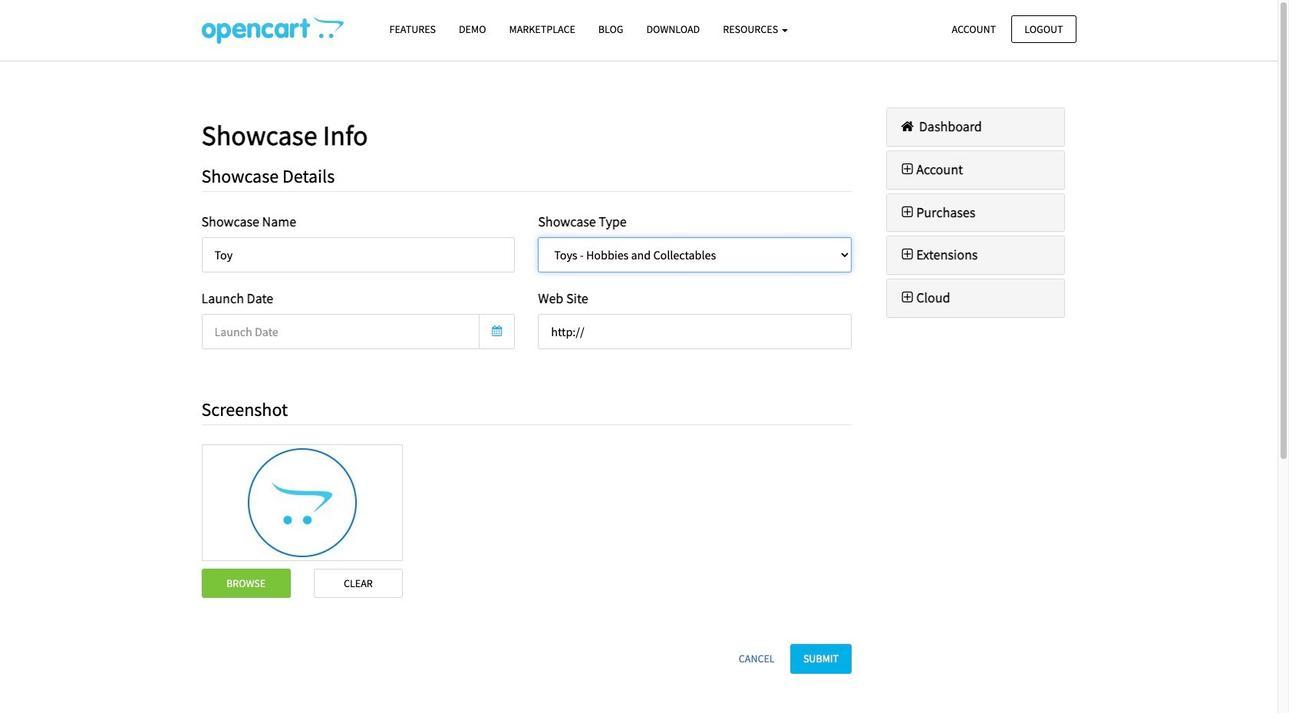 Task type: locate. For each thing, give the bounding box(es) containing it.
0 vertical spatial plus square o image
[[899, 163, 917, 176]]

1 vertical spatial plus square o image
[[899, 205, 917, 219]]

3 plus square o image from the top
[[899, 248, 917, 262]]

opencart - showcase image
[[201, 16, 343, 44]]

plus square o image
[[899, 291, 917, 305]]

plus square o image
[[899, 163, 917, 176], [899, 205, 917, 219], [899, 248, 917, 262]]

2 vertical spatial plus square o image
[[899, 248, 917, 262]]

home image
[[899, 120, 917, 134]]

calendar image
[[492, 326, 502, 337]]



Task type: describe. For each thing, give the bounding box(es) containing it.
Project Name text field
[[201, 237, 515, 272]]

2 plus square o image from the top
[[899, 205, 917, 219]]

Launch Date text field
[[201, 314, 480, 349]]

1 plus square o image from the top
[[899, 163, 917, 176]]

Project Web Site text field
[[538, 314, 852, 349]]



Task type: vqa. For each thing, say whether or not it's contained in the screenshot.
1st Is
no



